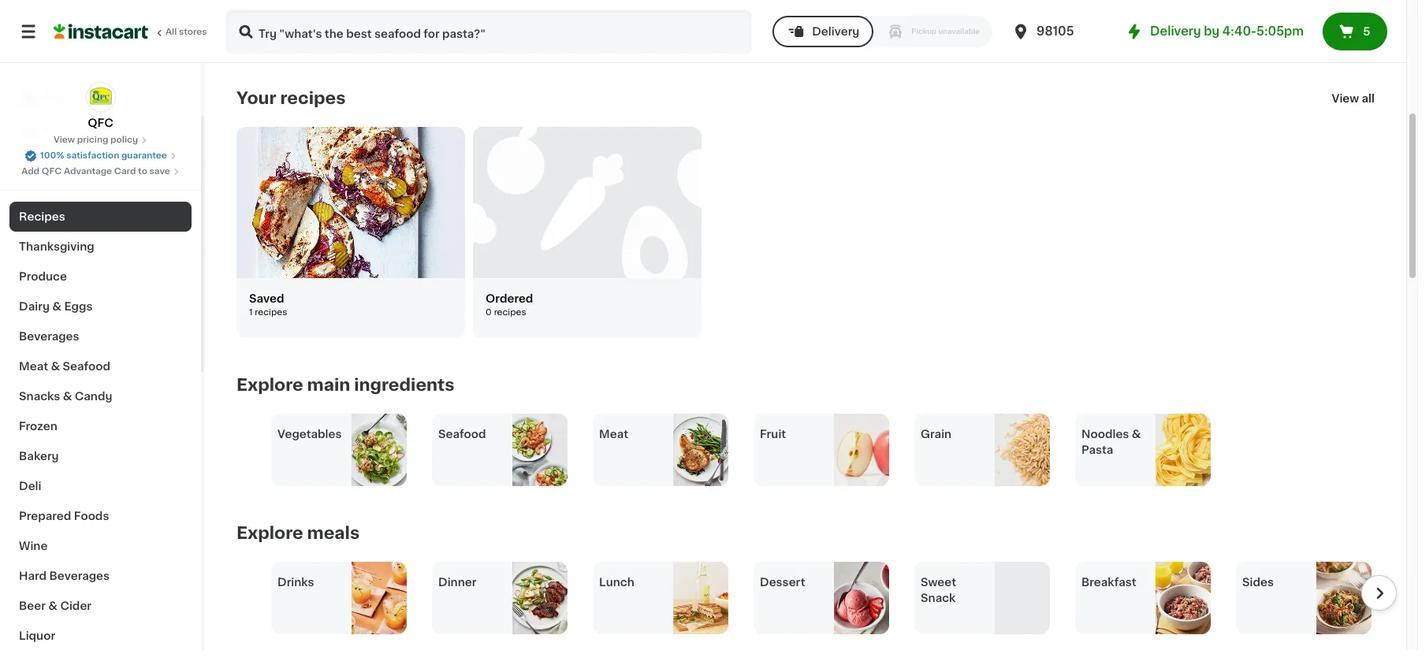 Task type: describe. For each thing, give the bounding box(es) containing it.
100% satisfaction guarantee
[[40, 151, 167, 160]]

prepared foods link
[[9, 501, 192, 531]]

sides
[[1242, 577, 1274, 588]]

recipes for ordered
[[494, 308, 526, 317]]

noodles
[[1082, 428, 1129, 440]]

explore meals
[[236, 525, 360, 541]]

frozen link
[[9, 412, 192, 441]]

liquor
[[19, 631, 55, 642]]

breakfast link
[[1075, 562, 1211, 634]]

beer & cider
[[19, 601, 91, 612]]

hot chicken tacos with white sauce slaw image
[[236, 127, 465, 278]]

produce
[[19, 271, 67, 282]]

shop link
[[9, 82, 192, 114]]

sweet
[[921, 577, 956, 588]]

drinks
[[277, 577, 314, 588]]

delivery button
[[773, 16, 874, 47]]

98105
[[1037, 25, 1074, 37]]

view pricing policy
[[54, 136, 138, 144]]

thanksgiving link
[[9, 232, 192, 262]]

bakery
[[19, 451, 59, 462]]

1 vertical spatial seafood
[[438, 428, 486, 440]]

prepared foods
[[19, 511, 109, 522]]

dairy
[[19, 301, 50, 312]]

beer & cider link
[[9, 591, 192, 621]]

eggs
[[64, 301, 93, 312]]

recipes
[[19, 211, 65, 222]]

recipes for saved
[[255, 308, 287, 317]]

by
[[1204, 25, 1220, 37]]

wine
[[19, 541, 48, 552]]

delivery for delivery by 4:40-5:05pm
[[1150, 25, 1201, 37]]

qfc inside "link"
[[88, 117, 113, 128]]

meat for meat & seafood
[[19, 361, 48, 372]]

delivery by 4:40-5:05pm
[[1150, 25, 1304, 37]]

meat for meat
[[599, 428, 628, 440]]

& for snacks
[[63, 391, 72, 402]]

fruit
[[760, 428, 786, 440]]

service type group
[[773, 16, 993, 47]]

stores
[[179, 28, 207, 36]]

add qfc advantage card to save link
[[21, 166, 180, 178]]

bakery link
[[9, 441, 192, 471]]

foods
[[74, 511, 109, 522]]

100%
[[40, 151, 64, 160]]

add qfc advantage card to save
[[21, 167, 170, 176]]

ordered 0 recipes
[[486, 293, 533, 317]]

candy
[[75, 391, 112, 402]]

drinks link
[[271, 562, 407, 634]]

view for view pricing policy
[[54, 136, 75, 144]]

explore main ingredients
[[236, 376, 454, 393]]

lunch
[[599, 577, 634, 588]]

view all link
[[1332, 90, 1375, 106]]

wine link
[[9, 531, 192, 561]]

main
[[307, 376, 350, 393]]

100% satisfaction guarantee button
[[25, 147, 177, 162]]

view all
[[1332, 93, 1375, 104]]

& for meat
[[51, 361, 60, 372]]

seafood link
[[432, 413, 568, 486]]

4:40-
[[1222, 25, 1257, 37]]

thanksgiving
[[19, 241, 94, 252]]

all
[[166, 28, 177, 36]]

buy it again
[[44, 124, 111, 135]]

all stores
[[166, 28, 207, 36]]

add
[[21, 167, 40, 176]]

hard beverages
[[19, 571, 110, 582]]

saved
[[249, 293, 284, 304]]

qfc logo image
[[86, 82, 115, 112]]

deli link
[[9, 471, 192, 501]]

hard
[[19, 571, 47, 582]]

1 vertical spatial qfc
[[42, 167, 62, 176]]

advantage
[[64, 167, 112, 176]]

shop
[[44, 92, 74, 103]]

beer
[[19, 601, 46, 612]]

snack
[[921, 592, 956, 603]]

hard beverages link
[[9, 561, 192, 591]]

Search field
[[227, 11, 751, 52]]

recipes right the your
[[280, 89, 346, 106]]

ingredients
[[354, 376, 454, 393]]

again
[[80, 124, 111, 135]]

& for beer
[[48, 601, 58, 612]]

sweet snack link
[[914, 562, 1050, 634]]

item carousel region
[[236, 562, 1397, 634]]

your
[[236, 89, 276, 106]]



Task type: locate. For each thing, give the bounding box(es) containing it.
1 explore from the top
[[236, 376, 303, 393]]

beverages down the "dairy & eggs"
[[19, 331, 79, 342]]

seafood up candy
[[63, 361, 110, 372]]

view left all
[[1332, 93, 1359, 104]]

noodles & pasta link
[[1075, 413, 1211, 486]]

meat & seafood
[[19, 361, 110, 372]]

all stores link
[[54, 9, 208, 54]]

produce link
[[9, 262, 192, 292]]

recipes inside ordered 0 recipes
[[494, 308, 526, 317]]

beverages up cider
[[49, 571, 110, 582]]

0 horizontal spatial meat
[[19, 361, 48, 372]]

sides link
[[1236, 562, 1372, 634]]

0 vertical spatial qfc
[[88, 117, 113, 128]]

recipes link
[[9, 202, 192, 232]]

5
[[1363, 26, 1370, 37]]

frozen
[[19, 421, 57, 432]]

0 horizontal spatial qfc
[[42, 167, 62, 176]]

& left eggs
[[52, 301, 61, 312]]

instacart logo image
[[54, 22, 148, 41]]

delivery inside button
[[812, 26, 860, 37]]

explore for explore meals
[[236, 525, 303, 541]]

delivery for delivery
[[812, 26, 860, 37]]

0 horizontal spatial delivery
[[812, 26, 860, 37]]

vegetables link
[[271, 413, 407, 486]]

buy it again link
[[9, 114, 192, 145]]

explore left the main
[[236, 376, 303, 393]]

0 vertical spatial view
[[1332, 93, 1359, 104]]

beverages
[[19, 331, 79, 342], [49, 571, 110, 582]]

qfc up view pricing policy link
[[88, 117, 113, 128]]

& right beer
[[48, 601, 58, 612]]

1 vertical spatial beverages
[[49, 571, 110, 582]]

view
[[1332, 93, 1359, 104], [54, 136, 75, 144]]

prepared
[[19, 511, 71, 522]]

0 horizontal spatial seafood
[[63, 361, 110, 372]]

dairy & eggs link
[[9, 292, 192, 322]]

meals
[[307, 525, 360, 541]]

recipes
[[280, 89, 346, 106], [255, 308, 287, 317], [494, 308, 526, 317]]

vegetables
[[277, 428, 342, 440]]

dinner link
[[432, 562, 568, 634]]

98105 button
[[1012, 9, 1106, 54]]

0 vertical spatial explore
[[236, 376, 303, 393]]

satisfaction
[[66, 151, 119, 160]]

5:05pm
[[1257, 25, 1304, 37]]

buy
[[44, 124, 67, 135]]

your recipes
[[236, 89, 346, 106]]

& inside "link"
[[52, 301, 61, 312]]

lists
[[44, 155, 71, 166]]

& right noodles
[[1132, 428, 1141, 440]]

1 vertical spatial meat
[[599, 428, 628, 440]]

recipes inside "saved 1 recipes"
[[255, 308, 287, 317]]

explore
[[236, 376, 303, 393], [236, 525, 303, 541]]

& left candy
[[63, 391, 72, 402]]

it
[[69, 124, 77, 135]]

meat & seafood link
[[9, 352, 192, 382]]

dairy & eggs
[[19, 301, 93, 312]]

lunch link
[[593, 562, 728, 634]]

snacks
[[19, 391, 60, 402]]

1 horizontal spatial meat
[[599, 428, 628, 440]]

&
[[52, 301, 61, 312], [51, 361, 60, 372], [63, 391, 72, 402], [1132, 428, 1141, 440], [48, 601, 58, 612]]

1 horizontal spatial qfc
[[88, 117, 113, 128]]

to
[[138, 167, 147, 176]]

liquor link
[[9, 621, 192, 650]]

& up snacks & candy
[[51, 361, 60, 372]]

explore for explore main ingredients
[[236, 376, 303, 393]]

grain
[[921, 428, 952, 440]]

noodles & pasta
[[1082, 428, 1141, 455]]

ordered
[[486, 293, 533, 304]]

save
[[149, 167, 170, 176]]

explore up drinks
[[236, 525, 303, 541]]

seafood down ingredients at the left bottom
[[438, 428, 486, 440]]

policy
[[110, 136, 138, 144]]

0 horizontal spatial view
[[54, 136, 75, 144]]

all
[[1362, 93, 1375, 104]]

lists link
[[9, 145, 192, 177]]

deli
[[19, 481, 41, 492]]

None search field
[[225, 9, 752, 54]]

1 horizontal spatial view
[[1332, 93, 1359, 104]]

0 vertical spatial seafood
[[63, 361, 110, 372]]

qfc down lists at the top
[[42, 167, 62, 176]]

recipes down saved
[[255, 308, 287, 317]]

0
[[486, 308, 492, 317]]

sweet snack
[[921, 577, 956, 603]]

5 button
[[1323, 13, 1387, 50]]

1 vertical spatial explore
[[236, 525, 303, 541]]

view pricing policy link
[[54, 134, 148, 147]]

saved 1 recipes
[[249, 293, 287, 317]]

pricing
[[77, 136, 108, 144]]

view down it
[[54, 136, 75, 144]]

guarantee
[[121, 151, 167, 160]]

dessert link
[[754, 562, 889, 634]]

view for view all
[[1332, 93, 1359, 104]]

1 horizontal spatial delivery
[[1150, 25, 1201, 37]]

grain link
[[914, 413, 1050, 486]]

card
[[114, 167, 136, 176]]

qfc link
[[86, 82, 115, 131]]

0 vertical spatial meat
[[19, 361, 48, 372]]

breakfast
[[1082, 577, 1137, 588]]

recipes down ordered
[[494, 308, 526, 317]]

1
[[249, 308, 253, 317]]

2 explore from the top
[[236, 525, 303, 541]]

& for noodles
[[1132, 428, 1141, 440]]

1 horizontal spatial seafood
[[438, 428, 486, 440]]

cider
[[60, 601, 91, 612]]

& inside noodles & pasta
[[1132, 428, 1141, 440]]

pasta
[[1082, 444, 1113, 455]]

snacks & candy link
[[9, 382, 192, 412]]

1 vertical spatial view
[[54, 136, 75, 144]]

beverages link
[[9, 322, 192, 352]]

0 vertical spatial beverages
[[19, 331, 79, 342]]

& for dairy
[[52, 301, 61, 312]]

meat
[[19, 361, 48, 372], [599, 428, 628, 440]]



Task type: vqa. For each thing, say whether or not it's contained in the screenshot.
All
yes



